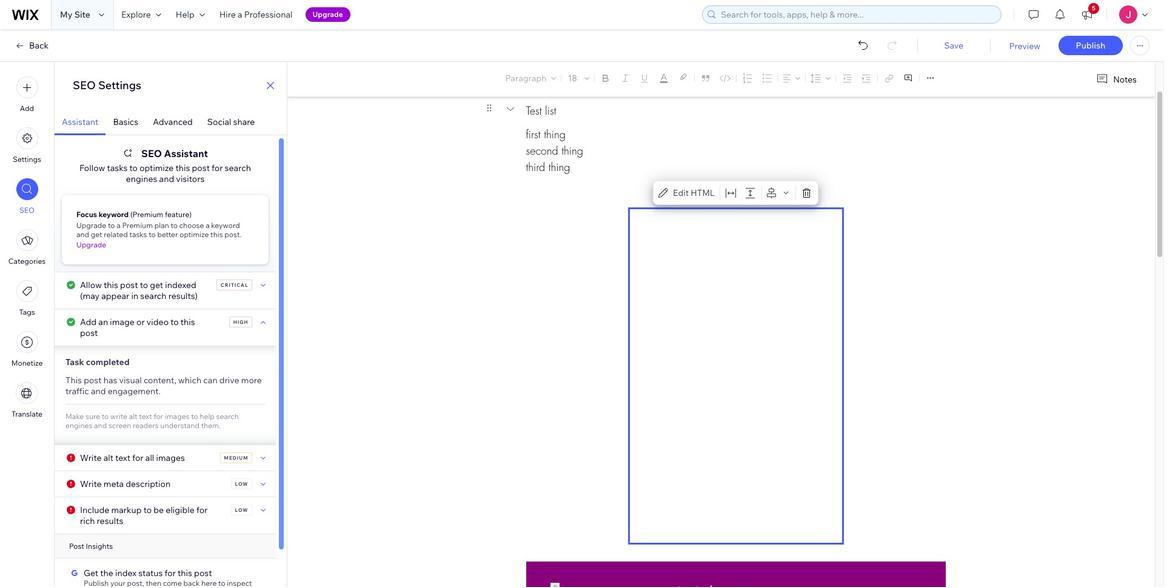 Task type: vqa. For each thing, say whether or not it's contained in the screenshot.
Referral Program link's Referral Program
no



Task type: describe. For each thing, give the bounding box(es) containing it.
(may
[[80, 291, 100, 301]]

engagement.
[[108, 386, 161, 397]]

tags button
[[16, 280, 38, 317]]

back button
[[15, 40, 49, 51]]

get the index status for this post
[[84, 568, 212, 579]]

help button
[[169, 0, 212, 29]]

basics button
[[106, 109, 146, 135]]

get inside focus keyword (premium feature) upgrade to a premium plan to choose a keyword and get related tasks to better optimize this post. upgrade
[[91, 230, 102, 239]]

edit
[[673, 187, 689, 198]]

to left "premium" at the top left
[[108, 221, 115, 230]]

plan
[[154, 221, 169, 230]]

1 vertical spatial upgrade
[[76, 221, 106, 230]]

results)
[[168, 291, 198, 301]]

this inside allow this post to get indexed (may appear in search results)
[[104, 280, 118, 291]]

social
[[207, 116, 231, 127]]

save
[[945, 40, 964, 51]]

high
[[233, 319, 248, 325]]

paragraph button
[[503, 70, 559, 87]]

optimize inside focus keyword (premium feature) upgrade to a premium plan to choose a keyword and get related tasks to better optimize this post. upgrade
[[180, 230, 209, 239]]

post inside follow tasks to optimize this post for search engines and visitors
[[192, 163, 210, 173]]

tab list containing assistant
[[55, 109, 287, 135]]

get inside allow this post to get indexed (may appear in search results)
[[150, 280, 163, 291]]

help
[[176, 9, 195, 20]]

low for include markup to be eligible for rich results
[[235, 507, 248, 513]]

post inside this post has visual content, which can drive more traffic and engagement.
[[84, 375, 102, 386]]

alt inside make sure to write alt text for images to help search engines and screen readers understand them.
[[129, 412, 137, 421]]

visitors
[[176, 173, 205, 184]]

first thing second thing third thing
[[526, 127, 584, 174]]

content,
[[144, 375, 176, 386]]

tasks inside focus keyword (premium feature) upgrade to a premium plan to choose a keyword and get related tasks to better optimize this post. upgrade
[[129, 230, 147, 239]]

get
[[84, 568, 98, 579]]

more
[[241, 375, 262, 386]]

edit html button
[[656, 184, 717, 201]]

status
[[138, 568, 163, 579]]

assistant button
[[55, 109, 106, 135]]

include markup to be eligible for rich results
[[80, 505, 208, 527]]

choose
[[179, 221, 204, 230]]

or
[[136, 317, 145, 328]]

understand
[[160, 421, 200, 430]]

task completed
[[66, 357, 130, 368]]

engines inside make sure to write alt text for images to help search engines and screen readers understand them.
[[66, 421, 92, 430]]

which
[[178, 375, 201, 386]]

assistant inside "assistant" button
[[62, 116, 99, 127]]

0 horizontal spatial upgrade button
[[76, 239, 106, 250]]

test list
[[526, 103, 556, 117]]

seo for seo settings
[[73, 78, 96, 92]]

tasks inside follow tasks to optimize this post for search engines and visitors
[[107, 163, 128, 173]]

to inside add an image or video to this post
[[171, 317, 179, 328]]

notes button
[[1092, 71, 1141, 87]]

post.
[[225, 230, 242, 239]]

tags
[[19, 308, 35, 317]]

my site
[[60, 9, 90, 20]]

video
[[147, 317, 169, 328]]

text inside make sure to write alt text for images to help search engines and screen readers understand them.
[[139, 412, 152, 421]]

follow tasks to optimize this post for search engines and visitors
[[80, 163, 251, 184]]

second
[[526, 144, 558, 158]]

allow
[[80, 280, 102, 291]]

make
[[66, 412, 84, 421]]

my
[[60, 9, 72, 20]]

has
[[104, 375, 117, 386]]

and inside this post has visual content, which can drive more traffic and engagement.
[[91, 386, 106, 397]]

0 horizontal spatial alt
[[104, 453, 113, 463]]

appear
[[101, 291, 129, 301]]

upgrade inside button
[[313, 10, 343, 19]]

translate button
[[12, 382, 42, 419]]

add button
[[16, 76, 38, 113]]

them.
[[201, 421, 221, 430]]

menu containing add
[[0, 69, 54, 426]]

1 horizontal spatial assistant
[[164, 147, 208, 160]]

make sure to write alt text for images to help search engines and screen readers understand them.
[[66, 412, 239, 430]]

preview button
[[1010, 41, 1041, 52]]

5 button
[[1074, 0, 1101, 29]]

hire a professional link
[[212, 0, 300, 29]]

categories button
[[8, 229, 46, 266]]

the
[[100, 568, 113, 579]]

screen
[[109, 421, 131, 430]]

allow this post to get indexed (may appear in search results)
[[80, 280, 198, 301]]

add an image or video to this post
[[80, 317, 195, 338]]

drive
[[219, 375, 239, 386]]

traffic
[[66, 386, 89, 397]]

seo settings
[[73, 78, 141, 92]]

add for add
[[20, 104, 34, 113]]

indexed
[[165, 280, 196, 291]]

feature)
[[165, 210, 192, 219]]

1 horizontal spatial settings
[[98, 78, 141, 92]]

write
[[110, 412, 127, 421]]

task
[[66, 357, 84, 368]]

1 vertical spatial thing
[[562, 144, 584, 158]]

preview
[[1010, 41, 1041, 52]]

for inside follow tasks to optimize this post for search engines and visitors
[[212, 163, 223, 173]]

0 horizontal spatial text
[[115, 453, 131, 463]]

social share
[[207, 116, 255, 127]]

1 horizontal spatial a
[[206, 221, 210, 230]]

this inside focus keyword (premium feature) upgrade to a premium plan to choose a keyword and get related tasks to better optimize this post. upgrade
[[211, 230, 223, 239]]

5
[[1092, 4, 1096, 12]]

and inside make sure to write alt text for images to help search engines and screen readers understand them.
[[94, 421, 107, 430]]



Task type: locate. For each thing, give the bounding box(es) containing it.
a right choose
[[206, 221, 210, 230]]

low
[[235, 481, 248, 487], [235, 507, 248, 513]]

1 vertical spatial write
[[80, 479, 102, 490]]

0 vertical spatial low
[[235, 481, 248, 487]]

upgrade button right the professional
[[305, 7, 350, 22]]

back
[[29, 40, 49, 51]]

1 vertical spatial search
[[140, 291, 167, 301]]

readers
[[133, 421, 159, 430]]

0 vertical spatial engines
[[126, 173, 157, 184]]

1 horizontal spatial seo
[[73, 78, 96, 92]]

to inside allow this post to get indexed (may appear in search results)
[[140, 280, 148, 291]]

seo up follow tasks to optimize this post for search engines and visitors at the top left of the page
[[141, 147, 162, 160]]

and left visitors at the top left
[[159, 173, 174, 184]]

upgrade down related
[[76, 240, 106, 249]]

test
[[526, 103, 542, 117]]

post left has
[[84, 375, 102, 386]]

thing
[[544, 127, 566, 141], [562, 144, 584, 158], [549, 160, 570, 174]]

1 horizontal spatial engines
[[126, 173, 157, 184]]

1 vertical spatial images
[[156, 453, 185, 463]]

this post has visual content, which can drive more traffic and engagement.
[[66, 375, 262, 397]]

optimize down seo assistant at the top left of page
[[140, 163, 174, 173]]

2 vertical spatial thing
[[549, 160, 570, 174]]

0 vertical spatial upgrade
[[313, 10, 343, 19]]

0 horizontal spatial get
[[91, 230, 102, 239]]

hire
[[219, 9, 236, 20]]

post inside add an image or video to this post
[[80, 328, 98, 338]]

follow
[[80, 163, 105, 173]]

0 horizontal spatial settings
[[13, 155, 41, 164]]

image
[[110, 317, 135, 328]]

2 horizontal spatial a
[[238, 9, 242, 20]]

0 vertical spatial settings
[[98, 78, 141, 92]]

1 vertical spatial text
[[115, 453, 131, 463]]

1 low from the top
[[235, 481, 248, 487]]

keyword right choose
[[211, 221, 240, 230]]

can
[[203, 375, 218, 386]]

eligible
[[166, 505, 195, 516]]

third
[[526, 160, 545, 174]]

upgrade right the professional
[[313, 10, 343, 19]]

advanced
[[153, 116, 193, 127]]

0 horizontal spatial add
[[20, 104, 34, 113]]

publish
[[1076, 40, 1106, 51]]

0 vertical spatial get
[[91, 230, 102, 239]]

monetize
[[11, 358, 43, 368]]

1 horizontal spatial optimize
[[180, 230, 209, 239]]

visual
[[119, 375, 142, 386]]

text
[[139, 412, 152, 421], [115, 453, 131, 463]]

and left screen
[[94, 421, 107, 430]]

1 horizontal spatial keyword
[[211, 221, 240, 230]]

1 vertical spatial upgrade button
[[76, 239, 106, 250]]

2 vertical spatial seo
[[19, 206, 35, 215]]

1 vertical spatial alt
[[104, 453, 113, 463]]

1 vertical spatial get
[[150, 280, 163, 291]]

search right help on the left
[[216, 412, 239, 421]]

translate
[[12, 409, 42, 419]]

add for add an image or video to this post
[[80, 317, 97, 328]]

for down this post has visual content, which can drive more traffic and engagement.
[[154, 412, 163, 421]]

this
[[66, 375, 82, 386]]

a right hire
[[238, 9, 242, 20]]

hire a professional
[[219, 9, 293, 20]]

0 horizontal spatial optimize
[[140, 163, 174, 173]]

results
[[97, 516, 123, 527]]

tasks right follow
[[107, 163, 128, 173]]

0 horizontal spatial seo
[[19, 206, 35, 215]]

optimize down feature)
[[180, 230, 209, 239]]

assistant down seo settings
[[62, 116, 99, 127]]

this left post.
[[211, 230, 223, 239]]

for left all
[[132, 453, 144, 463]]

a inside hire a professional "link"
[[238, 9, 242, 20]]

1 vertical spatial seo
[[141, 147, 162, 160]]

settings button
[[13, 127, 41, 164]]

search down the social share button
[[225, 163, 251, 173]]

this
[[176, 163, 190, 173], [211, 230, 223, 239], [104, 280, 118, 291], [181, 317, 195, 328], [178, 568, 192, 579]]

Search for tools, apps, help & more... field
[[718, 6, 998, 23]]

images left help on the left
[[165, 412, 190, 421]]

thing right second
[[562, 144, 584, 158]]

get
[[91, 230, 102, 239], [150, 280, 163, 291]]

keyword
[[99, 210, 129, 219], [211, 221, 240, 230]]

1 vertical spatial tasks
[[129, 230, 147, 239]]

critical
[[221, 282, 248, 288]]

thing up second
[[544, 127, 566, 141]]

thing right third
[[549, 160, 570, 174]]

tasks down (premium at top left
[[129, 230, 147, 239]]

for right eligible
[[197, 505, 208, 516]]

medium
[[224, 455, 248, 461]]

social share button
[[200, 109, 262, 135]]

a left "premium" at the top left
[[117, 221, 121, 230]]

in
[[131, 291, 138, 301]]

alt right write
[[129, 412, 137, 421]]

search inside allow this post to get indexed (may appear in search results)
[[140, 291, 167, 301]]

include
[[80, 505, 109, 516]]

0 vertical spatial search
[[225, 163, 251, 173]]

text right write
[[139, 412, 152, 421]]

engines inside follow tasks to optimize this post for search engines and visitors
[[126, 173, 157, 184]]

0 horizontal spatial keyword
[[99, 210, 129, 219]]

monetize button
[[11, 331, 43, 368]]

write down the sure
[[80, 453, 102, 463]]

for right status
[[165, 568, 176, 579]]

this inside add an image or video to this post
[[181, 317, 195, 328]]

markup
[[111, 505, 142, 516]]

images right all
[[156, 453, 185, 463]]

low for write meta description
[[235, 481, 248, 487]]

focus keyword (premium feature) upgrade to a premium plan to choose a keyword and get related tasks to better optimize this post. upgrade
[[76, 210, 242, 249]]

to inside the include markup to be eligible for rich results
[[144, 505, 152, 516]]

settings up seo button
[[13, 155, 41, 164]]

to
[[130, 163, 138, 173], [108, 221, 115, 230], [171, 221, 178, 230], [149, 230, 156, 239], [140, 280, 148, 291], [171, 317, 179, 328], [102, 412, 109, 421], [191, 412, 198, 421], [144, 505, 152, 516]]

0 horizontal spatial tasks
[[107, 163, 128, 173]]

search right in
[[140, 291, 167, 301]]

1 horizontal spatial add
[[80, 317, 97, 328]]

1 vertical spatial settings
[[13, 155, 41, 164]]

0 vertical spatial seo
[[73, 78, 96, 92]]

0 horizontal spatial assistant
[[62, 116, 99, 127]]

to down feature)
[[171, 221, 178, 230]]

this right "allow"
[[104, 280, 118, 291]]

basics
[[113, 116, 138, 127]]

list
[[545, 103, 556, 117]]

alt
[[129, 412, 137, 421], [104, 453, 113, 463]]

description
[[126, 479, 171, 490]]

1 vertical spatial engines
[[66, 421, 92, 430]]

0 vertical spatial write
[[80, 453, 102, 463]]

0 vertical spatial upgrade button
[[305, 7, 350, 22]]

to left be
[[144, 505, 152, 516]]

professional
[[244, 9, 293, 20]]

seo inside button
[[19, 206, 35, 215]]

text up write meta description on the bottom left
[[115, 453, 131, 463]]

0 horizontal spatial a
[[117, 221, 121, 230]]

0 vertical spatial alt
[[129, 412, 137, 421]]

search inside follow tasks to optimize this post for search engines and visitors
[[225, 163, 251, 173]]

1 vertical spatial add
[[80, 317, 97, 328]]

0 vertical spatial keyword
[[99, 210, 129, 219]]

keyword up related
[[99, 210, 129, 219]]

save button
[[930, 40, 979, 51]]

1 horizontal spatial text
[[139, 412, 152, 421]]

write
[[80, 453, 102, 463], [80, 479, 102, 490]]

meta
[[104, 479, 124, 490]]

0 vertical spatial images
[[165, 412, 190, 421]]

0 vertical spatial optimize
[[140, 163, 174, 173]]

categories
[[8, 257, 46, 266]]

1 vertical spatial optimize
[[180, 230, 209, 239]]

post right status
[[194, 568, 212, 579]]

add inside add an image or video to this post
[[80, 317, 97, 328]]

index
[[115, 568, 137, 579]]

this down seo assistant at the top left of page
[[176, 163, 190, 173]]

2 write from the top
[[80, 479, 102, 490]]

to right video
[[171, 317, 179, 328]]

0 vertical spatial tasks
[[107, 163, 128, 173]]

premium
[[122, 221, 153, 230]]

post up 'image'
[[120, 280, 138, 291]]

and down focus
[[76, 230, 89, 239]]

1 vertical spatial keyword
[[211, 221, 240, 230]]

write for write meta description
[[80, 479, 102, 490]]

upgrade
[[313, 10, 343, 19], [76, 221, 106, 230], [76, 240, 106, 249]]

1 horizontal spatial tasks
[[129, 230, 147, 239]]

0 vertical spatial add
[[20, 104, 34, 113]]

1 horizontal spatial alt
[[129, 412, 137, 421]]

seo up "assistant" button
[[73, 78, 96, 92]]

2 low from the top
[[235, 507, 248, 513]]

settings inside menu
[[13, 155, 41, 164]]

menu
[[0, 69, 54, 426]]

seo up categories button
[[19, 206, 35, 215]]

2 horizontal spatial seo
[[141, 147, 162, 160]]

1 vertical spatial low
[[235, 507, 248, 513]]

(premium
[[130, 210, 163, 219]]

write meta description
[[80, 479, 171, 490]]

write alt text for all images
[[80, 453, 185, 463]]

advanced button
[[146, 109, 200, 135]]

assistant up visitors at the top left
[[164, 147, 208, 160]]

to right follow
[[130, 163, 138, 173]]

add up settings button in the top of the page
[[20, 104, 34, 113]]

to right in
[[140, 280, 148, 291]]

engines down traffic
[[66, 421, 92, 430]]

2 vertical spatial search
[[216, 412, 239, 421]]

seo for seo assistant
[[141, 147, 162, 160]]

and inside follow tasks to optimize this post for search engines and visitors
[[159, 173, 174, 184]]

html
[[691, 187, 715, 198]]

for inside make sure to write alt text for images to help search engines and screen readers understand them.
[[154, 412, 163, 421]]

a
[[238, 9, 242, 20], [117, 221, 121, 230], [206, 221, 210, 230]]

engines up (premium at top left
[[126, 173, 157, 184]]

post
[[69, 542, 84, 551]]

to left help on the left
[[191, 412, 198, 421]]

post insights
[[69, 542, 113, 551]]

and right traffic
[[91, 386, 106, 397]]

post left an
[[80, 328, 98, 338]]

be
[[154, 505, 164, 516]]

for inside the include markup to be eligible for rich results
[[197, 505, 208, 516]]

search inside make sure to write alt text for images to help search engines and screen readers understand them.
[[216, 412, 239, 421]]

for right visitors at the top left
[[212, 163, 223, 173]]

1 horizontal spatial get
[[150, 280, 163, 291]]

images inside make sure to write alt text for images to help search engines and screen readers understand them.
[[165, 412, 190, 421]]

seo button
[[16, 178, 38, 215]]

post inside allow this post to get indexed (may appear in search results)
[[120, 280, 138, 291]]

edit html
[[673, 187, 715, 198]]

focus
[[76, 210, 97, 219]]

0 vertical spatial assistant
[[62, 116, 99, 127]]

seo assistant
[[141, 147, 208, 160]]

help
[[200, 412, 215, 421]]

upgrade down focus
[[76, 221, 106, 230]]

an
[[98, 317, 108, 328]]

this down results)
[[181, 317, 195, 328]]

optimize inside follow tasks to optimize this post for search engines and visitors
[[140, 163, 174, 173]]

0 vertical spatial thing
[[544, 127, 566, 141]]

rich
[[80, 516, 95, 527]]

first
[[526, 127, 541, 141]]

0 horizontal spatial engines
[[66, 421, 92, 430]]

0 vertical spatial text
[[139, 412, 152, 421]]

write for write alt text for all images
[[80, 453, 102, 463]]

this right status
[[178, 568, 192, 579]]

1 vertical spatial assistant
[[164, 147, 208, 160]]

and inside focus keyword (premium feature) upgrade to a premium plan to choose a keyword and get related tasks to better optimize this post. upgrade
[[76, 230, 89, 239]]

2 vertical spatial upgrade
[[76, 240, 106, 249]]

settings up basics
[[98, 78, 141, 92]]

images
[[165, 412, 190, 421], [156, 453, 185, 463]]

1 write from the top
[[80, 453, 102, 463]]

better
[[157, 230, 178, 239]]

this inside follow tasks to optimize this post for search engines and visitors
[[176, 163, 190, 173]]

site
[[74, 9, 90, 20]]

1 horizontal spatial upgrade button
[[305, 7, 350, 22]]

engines
[[126, 173, 157, 184], [66, 421, 92, 430]]

to inside follow tasks to optimize this post for search engines and visitors
[[130, 163, 138, 173]]

all
[[145, 453, 154, 463]]

sure
[[86, 412, 100, 421]]

add inside button
[[20, 104, 34, 113]]

add left an
[[80, 317, 97, 328]]

alt up the meta
[[104, 453, 113, 463]]

to left better
[[149, 230, 156, 239]]

get left related
[[91, 230, 102, 239]]

tab list
[[55, 109, 287, 135]]

get left indexed
[[150, 280, 163, 291]]

upgrade button down focus
[[76, 239, 106, 250]]

post down seo assistant at the top left of page
[[192, 163, 210, 173]]

to right the sure
[[102, 412, 109, 421]]

write left the meta
[[80, 479, 102, 490]]



